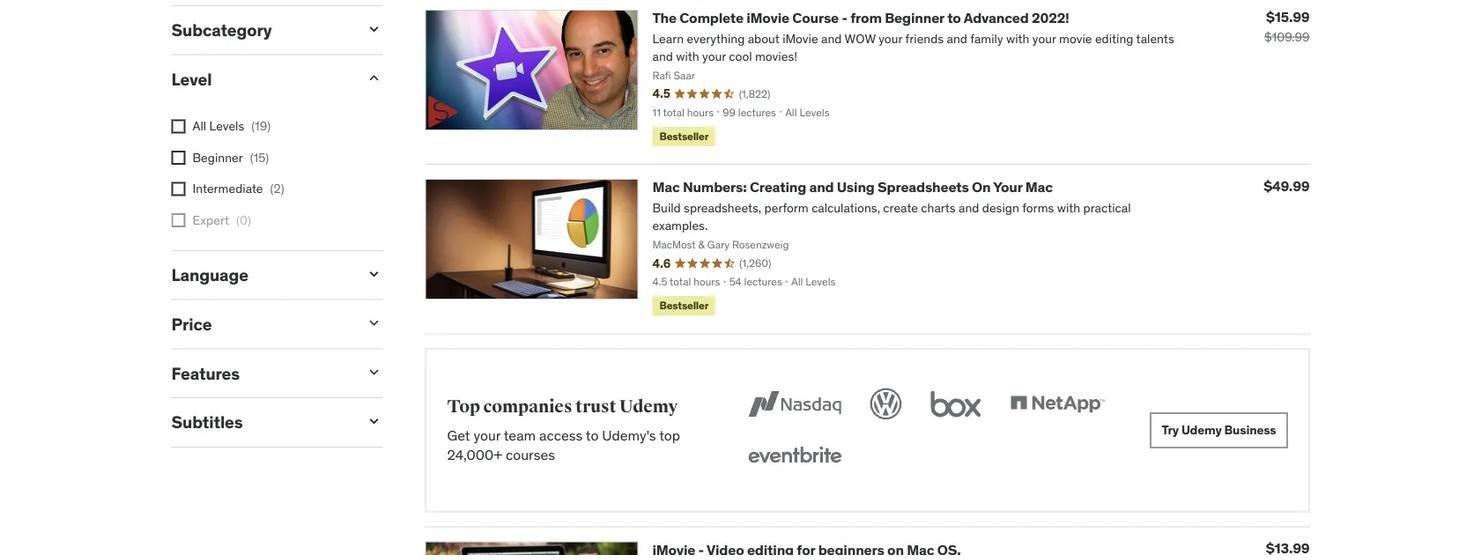 Task type: describe. For each thing, give the bounding box(es) containing it.
top
[[659, 426, 680, 444]]

2 mac from the left
[[1026, 178, 1053, 196]]

to inside the 'top companies trust udemy get your team access to udemy's top 24,000+ courses'
[[586, 426, 599, 444]]

box image
[[927, 385, 986, 423]]

complete
[[680, 9, 744, 27]]

level button
[[171, 68, 351, 90]]

xsmall image for beginner
[[171, 151, 186, 165]]

team
[[504, 426, 536, 444]]

$49.99
[[1264, 177, 1310, 195]]

all levels (19)
[[193, 118, 271, 134]]

small image for subtitles
[[365, 413, 383, 430]]

xsmall image for expert
[[171, 213, 186, 228]]

and
[[809, 178, 834, 196]]

features
[[171, 363, 240, 384]]

level
[[171, 68, 212, 90]]

nasdaq image
[[744, 385, 846, 423]]

2022!
[[1032, 9, 1070, 27]]

1 vertical spatial beginner
[[193, 149, 243, 165]]

trust
[[576, 396, 616, 418]]

the
[[653, 9, 677, 27]]

companies
[[483, 396, 572, 418]]

from
[[851, 9, 882, 27]]

course
[[793, 9, 839, 27]]

mac numbers: creating and using spreadsheets on your mac link
[[653, 178, 1053, 196]]

24,000+
[[447, 446, 503, 464]]

subcategory
[[171, 19, 272, 40]]

try udemy business link
[[1151, 413, 1288, 448]]

top companies trust udemy get your team access to udemy's top 24,000+ courses
[[447, 396, 680, 464]]

all
[[193, 118, 206, 134]]

netapp image
[[1007, 385, 1108, 423]]

on
[[972, 178, 991, 196]]

1 mac from the left
[[653, 178, 680, 196]]

courses
[[506, 446, 555, 464]]

(2)
[[270, 181, 284, 197]]

using
[[837, 178, 875, 196]]

top
[[447, 396, 480, 418]]

beginner (15)
[[193, 149, 269, 165]]

intermediate
[[193, 181, 263, 197]]

spreadsheets
[[878, 178, 969, 196]]

-
[[842, 9, 848, 27]]

small image for price
[[365, 314, 383, 332]]



Task type: vqa. For each thing, say whether or not it's contained in the screenshot.
Complete
yes



Task type: locate. For each thing, give the bounding box(es) containing it.
xsmall image
[[171, 119, 186, 133], [171, 182, 186, 196]]

your
[[474, 426, 501, 444]]

mac numbers: creating and using spreadsheets on your mac
[[653, 178, 1053, 196]]

1 horizontal spatial udemy
[[1182, 422, 1222, 438]]

2 xsmall image from the top
[[171, 182, 186, 196]]

3 small image from the top
[[365, 363, 383, 381]]

1 vertical spatial small image
[[365, 314, 383, 332]]

1 vertical spatial xsmall image
[[171, 182, 186, 196]]

small image for subcategory
[[365, 20, 383, 38]]

mac
[[653, 178, 680, 196], [1026, 178, 1053, 196]]

small image for features
[[365, 363, 383, 381]]

mac left numbers:
[[653, 178, 680, 196]]

(19)
[[251, 118, 271, 134]]

0 vertical spatial beginner
[[885, 9, 945, 27]]

1 xsmall image from the top
[[171, 119, 186, 133]]

price button
[[171, 313, 351, 335]]

volkswagen image
[[867, 385, 906, 423]]

get
[[447, 426, 470, 444]]

0 horizontal spatial to
[[586, 426, 599, 444]]

the complete imovie course - from beginner to advanced 2022! link
[[653, 9, 1070, 27]]

subcategory button
[[171, 19, 351, 40]]

0 horizontal spatial udemy
[[620, 396, 678, 418]]

udemy up udemy's
[[620, 396, 678, 418]]

try udemy business
[[1162, 422, 1277, 438]]

your
[[993, 178, 1023, 196]]

2 small image from the top
[[365, 314, 383, 332]]

beginner
[[885, 9, 945, 27], [193, 149, 243, 165]]

imovie
[[747, 9, 790, 27]]

xsmall image for intermediate
[[171, 182, 186, 196]]

2 xsmall image from the top
[[171, 213, 186, 228]]

business
[[1225, 422, 1277, 438]]

0 horizontal spatial beginner
[[193, 149, 243, 165]]

small image
[[365, 20, 383, 38], [365, 265, 383, 283], [365, 363, 383, 381], [365, 413, 383, 430]]

4 small image from the top
[[365, 413, 383, 430]]

2 small image from the top
[[365, 265, 383, 283]]

beginner down levels
[[193, 149, 243, 165]]

language
[[171, 264, 248, 285]]

0 vertical spatial small image
[[365, 69, 383, 87]]

subtitles button
[[171, 412, 351, 433]]

the complete imovie course - from beginner to advanced 2022!
[[653, 9, 1070, 27]]

1 horizontal spatial beginner
[[885, 9, 945, 27]]

udemy inside the 'top companies trust udemy get your team access to udemy's top 24,000+ courses'
[[620, 396, 678, 418]]

access
[[539, 426, 583, 444]]

1 small image from the top
[[365, 69, 383, 87]]

$15.99 $109.99
[[1265, 8, 1310, 45]]

mac right your
[[1026, 178, 1053, 196]]

1 vertical spatial udemy
[[1182, 422, 1222, 438]]

xsmall image left intermediate
[[171, 182, 186, 196]]

udemy's
[[602, 426, 656, 444]]

advanced
[[964, 9, 1029, 27]]

small image
[[365, 69, 383, 87], [365, 314, 383, 332]]

0 vertical spatial to
[[948, 9, 961, 27]]

price
[[171, 313, 212, 335]]

to down trust at the bottom of page
[[586, 426, 599, 444]]

expert (0)
[[193, 212, 251, 228]]

try
[[1162, 422, 1179, 438]]

features button
[[171, 363, 351, 384]]

1 vertical spatial xsmall image
[[171, 213, 186, 228]]

1 vertical spatial to
[[586, 426, 599, 444]]

subtitles
[[171, 412, 243, 433]]

beginner right the from
[[885, 9, 945, 27]]

1 xsmall image from the top
[[171, 151, 186, 165]]

1 small image from the top
[[365, 20, 383, 38]]

expert
[[193, 212, 229, 228]]

0 vertical spatial udemy
[[620, 396, 678, 418]]

small image for language
[[365, 265, 383, 283]]

xsmall image for all
[[171, 119, 186, 133]]

to left advanced at top
[[948, 9, 961, 27]]

0 vertical spatial xsmall image
[[171, 151, 186, 165]]

xsmall image left beginner (15)
[[171, 151, 186, 165]]

(0)
[[236, 212, 251, 228]]

udemy
[[620, 396, 678, 418], [1182, 422, 1222, 438]]

(15)
[[250, 149, 269, 165]]

$15.99
[[1266, 8, 1310, 26]]

xsmall image left all at the left
[[171, 119, 186, 133]]

1 horizontal spatial mac
[[1026, 178, 1053, 196]]

intermediate (2)
[[193, 181, 284, 197]]

xsmall image left expert
[[171, 213, 186, 228]]

language button
[[171, 264, 351, 285]]

$109.99
[[1265, 29, 1310, 45]]

1 horizontal spatial to
[[948, 9, 961, 27]]

eventbrite image
[[744, 437, 846, 476]]

to
[[948, 9, 961, 27], [586, 426, 599, 444]]

numbers:
[[683, 178, 747, 196]]

0 vertical spatial xsmall image
[[171, 119, 186, 133]]

small image for level
[[365, 69, 383, 87]]

levels
[[209, 118, 244, 134]]

udemy right try
[[1182, 422, 1222, 438]]

0 horizontal spatial mac
[[653, 178, 680, 196]]

xsmall image
[[171, 151, 186, 165], [171, 213, 186, 228]]

creating
[[750, 178, 807, 196]]



